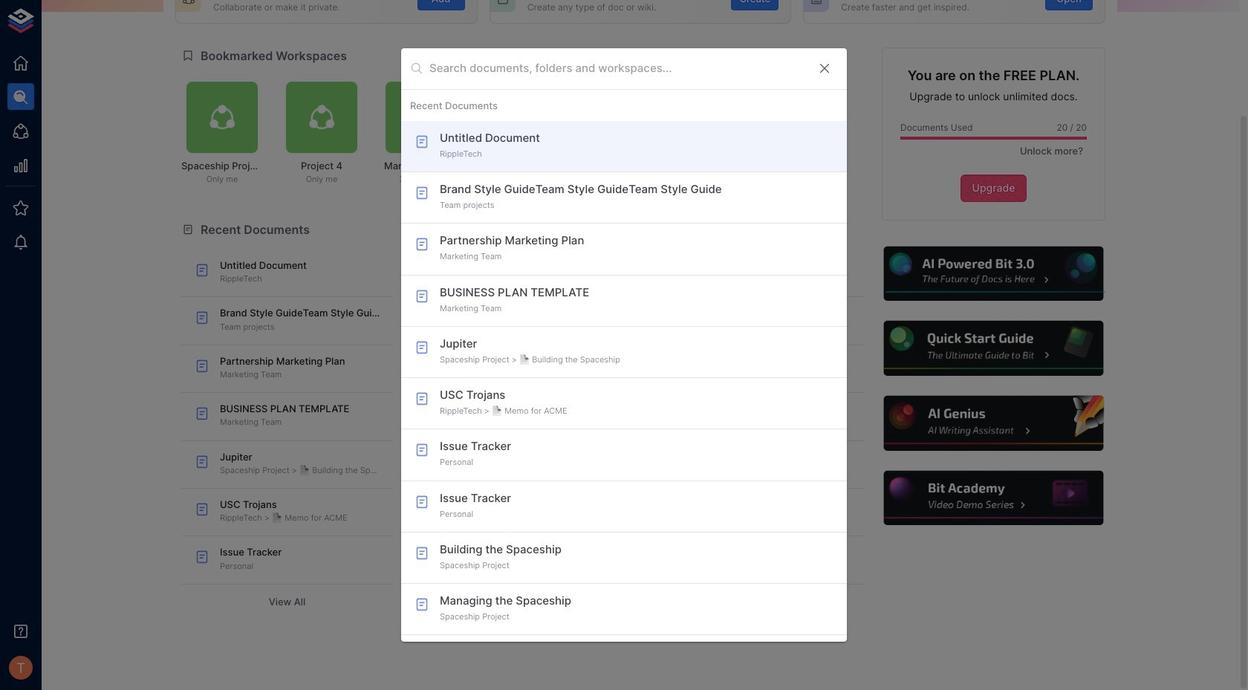 Task type: locate. For each thing, give the bounding box(es) containing it.
3 help image from the top
[[882, 394, 1106, 453]]

help image
[[882, 244, 1106, 303], [882, 319, 1106, 378], [882, 394, 1106, 453], [882, 469, 1106, 528]]

1 help image from the top
[[882, 244, 1106, 303]]

4 help image from the top
[[882, 469, 1106, 528]]

dialog
[[401, 48, 847, 642]]

Search documents, folders and workspaces... text field
[[429, 57, 805, 80]]



Task type: vqa. For each thing, say whether or not it's contained in the screenshot.
Dialog
yes



Task type: describe. For each thing, give the bounding box(es) containing it.
2 help image from the top
[[882, 319, 1106, 378]]



